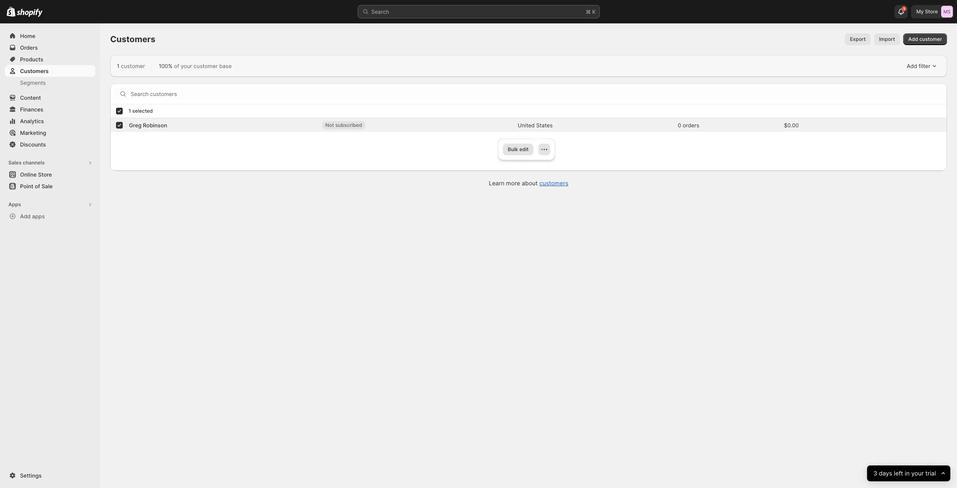 Task type: locate. For each thing, give the bounding box(es) containing it.
100%
[[159, 63, 173, 69]]

store for online store
[[38, 171, 52, 178]]

your right in
[[912, 470, 924, 477]]

add left the filter
[[907, 63, 918, 69]]

export
[[850, 36, 866, 42]]

base
[[219, 63, 232, 69]]

store right my
[[926, 8, 938, 15]]

online
[[20, 171, 37, 178]]

1
[[904, 7, 906, 11], [117, 63, 119, 69], [129, 108, 131, 114]]

1 selected
[[129, 108, 153, 114]]

add customer button
[[904, 33, 948, 45]]

search
[[371, 8, 389, 15]]

of right "100%"
[[174, 63, 179, 69]]

filter
[[919, 63, 931, 69]]

online store link
[[5, 169, 95, 180]]

home
[[20, 33, 35, 39]]

add right import
[[909, 36, 919, 42]]

add apps button
[[5, 210, 95, 222]]

add for add apps
[[20, 213, 31, 220]]

add filter button
[[904, 60, 941, 72]]

0 horizontal spatial customer
[[121, 63, 145, 69]]

greg
[[129, 122, 142, 128]]

⌘
[[586, 8, 591, 15]]

1 customer
[[117, 63, 145, 69]]

of left sale
[[35, 183, 40, 190]]

import button
[[875, 33, 901, 45]]

⌘ k
[[586, 8, 596, 15]]

customers up segments
[[20, 68, 49, 74]]

0 horizontal spatial store
[[38, 171, 52, 178]]

of
[[174, 63, 179, 69], [35, 183, 40, 190]]

your right "100%"
[[181, 63, 192, 69]]

store
[[926, 8, 938, 15], [38, 171, 52, 178]]

orders
[[20, 44, 38, 51]]

1 inside dropdown button
[[904, 7, 906, 11]]

learn
[[489, 180, 505, 187]]

0 vertical spatial customers
[[110, 34, 155, 44]]

0 vertical spatial add
[[909, 36, 919, 42]]

point of sale link
[[5, 180, 95, 192]]

add customer
[[909, 36, 943, 42]]

sales
[[8, 160, 22, 166]]

segments
[[20, 79, 46, 86]]

segments link
[[5, 77, 95, 89]]

channels
[[23, 160, 45, 166]]

1 horizontal spatial your
[[912, 470, 924, 477]]

1 vertical spatial store
[[38, 171, 52, 178]]

content
[[20, 94, 41, 101]]

products
[[20, 56, 43, 63]]

add inside button
[[909, 36, 919, 42]]

store for my store
[[926, 8, 938, 15]]

0 horizontal spatial 1
[[117, 63, 119, 69]]

customer for 1 customer
[[121, 63, 145, 69]]

2 horizontal spatial customer
[[920, 36, 943, 42]]

orders link
[[5, 42, 95, 53]]

online store button
[[0, 169, 100, 180]]

1 vertical spatial of
[[35, 183, 40, 190]]

your
[[181, 63, 192, 69], [912, 470, 924, 477]]

store up sale
[[38, 171, 52, 178]]

1 horizontal spatial store
[[926, 8, 938, 15]]

customer
[[920, 36, 943, 42], [121, 63, 145, 69], [194, 63, 218, 69]]

customer left "100%"
[[121, 63, 145, 69]]

1 vertical spatial your
[[912, 470, 924, 477]]

0 horizontal spatial customers
[[20, 68, 49, 74]]

apps
[[32, 213, 45, 220]]

my store
[[917, 8, 938, 15]]

united
[[518, 122, 535, 128]]

my
[[917, 8, 924, 15]]

store inside button
[[38, 171, 52, 178]]

0
[[678, 122, 682, 128]]

1 vertical spatial 1
[[117, 63, 119, 69]]

3 days left in your trial
[[874, 470, 937, 477]]

marketing link
[[5, 127, 95, 139]]

customer up the filter
[[920, 36, 943, 42]]

customer left base
[[194, 63, 218, 69]]

marketing
[[20, 129, 46, 136]]

apps button
[[5, 199, 95, 210]]

2 vertical spatial 1
[[129, 108, 131, 114]]

0 vertical spatial of
[[174, 63, 179, 69]]

content link
[[5, 92, 95, 104]]

1 vertical spatial add
[[907, 63, 918, 69]]

greg robinson link
[[129, 121, 167, 129]]

2 horizontal spatial 1
[[904, 7, 906, 11]]

of inside button
[[35, 183, 40, 190]]

about
[[522, 180, 538, 187]]

0 horizontal spatial your
[[181, 63, 192, 69]]

robinson
[[143, 122, 167, 128]]

1 horizontal spatial 1
[[129, 108, 131, 114]]

customers up 1 customer
[[110, 34, 155, 44]]

customers
[[110, 34, 155, 44], [20, 68, 49, 74]]

0 vertical spatial your
[[181, 63, 192, 69]]

0 horizontal spatial of
[[35, 183, 40, 190]]

bulk edit
[[508, 146, 529, 152]]

learn more about customers
[[489, 180, 569, 187]]

greg robinson
[[129, 122, 167, 128]]

import
[[880, 36, 895, 42]]

0 vertical spatial 1
[[904, 7, 906, 11]]

add for add customer
[[909, 36, 919, 42]]

k
[[593, 8, 596, 15]]

1 vertical spatial customers
[[20, 68, 49, 74]]

bulk edit button
[[503, 144, 534, 155]]

Search customers text field
[[131, 87, 944, 101]]

in
[[905, 470, 910, 477]]

add
[[909, 36, 919, 42], [907, 63, 918, 69], [20, 213, 31, 220]]

add left 'apps' at the top left of page
[[20, 213, 31, 220]]

subscribed
[[336, 122, 362, 128]]

customer inside button
[[920, 36, 943, 42]]

1 horizontal spatial of
[[174, 63, 179, 69]]

0 vertical spatial store
[[926, 8, 938, 15]]

3
[[874, 470, 878, 477]]

2 vertical spatial add
[[20, 213, 31, 220]]

bulk
[[508, 146, 518, 152]]

finances link
[[5, 104, 95, 115]]



Task type: vqa. For each thing, say whether or not it's contained in the screenshot.
States
yes



Task type: describe. For each thing, give the bounding box(es) containing it.
sales channels
[[8, 160, 45, 166]]

add filter
[[907, 63, 931, 69]]

shopify image
[[17, 9, 43, 17]]

more
[[506, 180, 520, 187]]

trial
[[926, 470, 937, 477]]

united states
[[518, 122, 553, 128]]

1 horizontal spatial customers
[[110, 34, 155, 44]]

export button
[[845, 33, 871, 45]]

point of sale button
[[0, 180, 100, 192]]

analytics
[[20, 118, 44, 124]]

analytics link
[[5, 115, 95, 127]]

customer for add customer
[[920, 36, 943, 42]]

days
[[880, 470, 893, 477]]

orders
[[683, 122, 700, 128]]

customers link
[[540, 180, 569, 187]]

online store
[[20, 171, 52, 178]]

settings link
[[5, 470, 95, 482]]

customers
[[540, 180, 569, 187]]

sale
[[42, 183, 53, 190]]

customers link
[[5, 65, 95, 77]]

add apps
[[20, 213, 45, 220]]

1 for 1 selected
[[129, 108, 131, 114]]

finances
[[20, 106, 43, 113]]

sales channels button
[[5, 157, 95, 169]]

shopify image
[[7, 7, 16, 17]]

left
[[895, 470, 904, 477]]

discounts link
[[5, 139, 95, 150]]

settings
[[20, 472, 42, 479]]

1 button
[[895, 5, 909, 18]]

selected
[[132, 108, 153, 114]]

states
[[537, 122, 553, 128]]

0 orders
[[678, 122, 700, 128]]

point of sale
[[20, 183, 53, 190]]

of for sale
[[35, 183, 40, 190]]

1 horizontal spatial customer
[[194, 63, 218, 69]]

my store image
[[942, 6, 953, 18]]

100% of your customer base
[[159, 63, 232, 69]]

point
[[20, 183, 33, 190]]

not subscribed
[[326, 122, 362, 128]]

edit
[[520, 146, 529, 152]]

3 days left in your trial button
[[868, 466, 951, 482]]

1 for 1 customer
[[117, 63, 119, 69]]

add for add filter
[[907, 63, 918, 69]]

$0.00
[[784, 122, 799, 128]]

not
[[326, 122, 334, 128]]

of for your
[[174, 63, 179, 69]]

1 for 1
[[904, 7, 906, 11]]

home link
[[5, 30, 95, 42]]

products link
[[5, 53, 95, 65]]

your inside dropdown button
[[912, 470, 924, 477]]

discounts
[[20, 141, 46, 148]]

apps
[[8, 201, 21, 208]]



